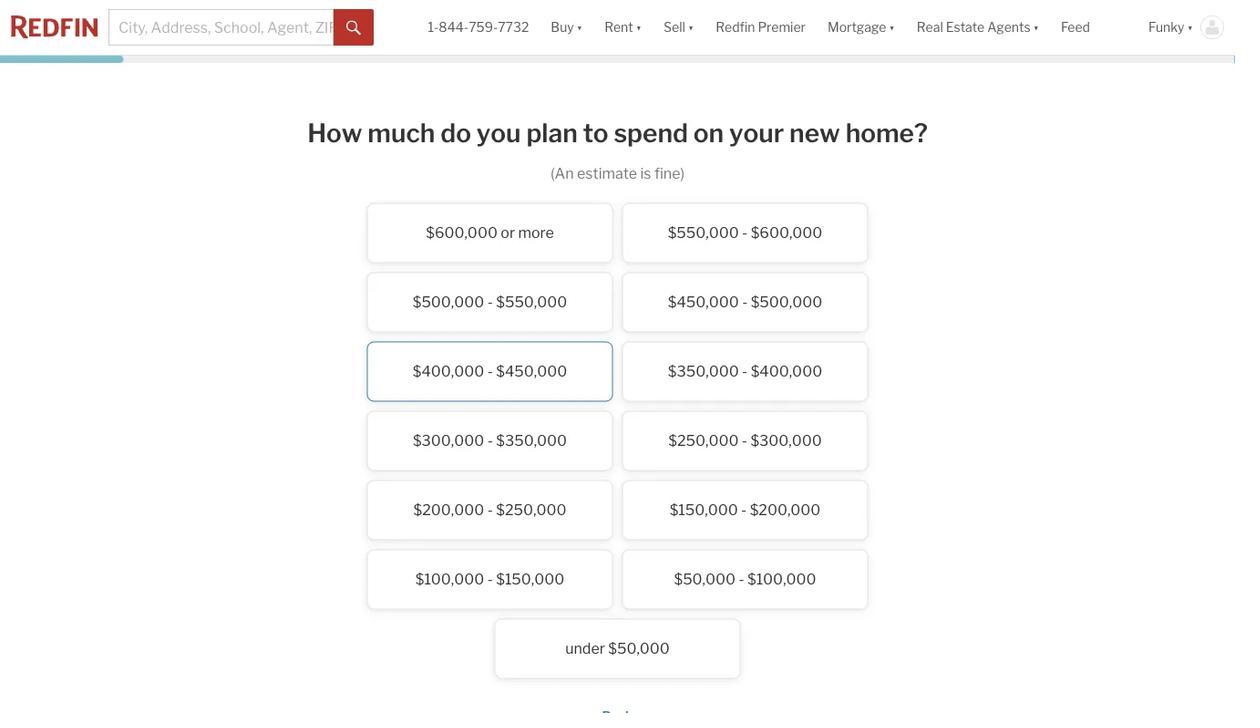 Task type: locate. For each thing, give the bounding box(es) containing it.
0 horizontal spatial $450,000
[[496, 363, 567, 380]]

$50,000
[[674, 571, 736, 588], [609, 640, 670, 658]]

1 horizontal spatial $200,000
[[750, 501, 821, 519]]

$50,000 - $100,000
[[674, 571, 817, 588]]

$100,000 down the $200,000 - $250,000
[[416, 571, 485, 588]]

▾ for mortgage ▾
[[890, 19, 895, 35]]

$400,000 down $500,000 - $550,000
[[413, 363, 485, 380]]

redfin premier
[[716, 19, 806, 35]]

0 horizontal spatial $350,000
[[496, 432, 567, 450]]

$150,000 up $50,000 - $100,000
[[670, 501, 738, 519]]

sell ▾ button
[[653, 0, 705, 55]]

6 ▾ from the left
[[1188, 19, 1194, 35]]

$200,000 up $100,000 - $150,000
[[414, 501, 485, 519]]

844-
[[439, 19, 469, 35]]

$500,000
[[413, 293, 485, 311], [751, 293, 823, 311]]

▾ right funky
[[1188, 19, 1194, 35]]

0 horizontal spatial $600,000
[[426, 224, 498, 242]]

1-
[[428, 19, 439, 35]]

1 ▾ from the left
[[577, 19, 583, 35]]

$600,000 left or
[[426, 224, 498, 242]]

mortgage ▾ button
[[828, 0, 895, 55]]

- down $300,000 - $350,000
[[488, 501, 493, 519]]

0 horizontal spatial $200,000
[[414, 501, 485, 519]]

1 $600,000 from the left
[[426, 224, 498, 242]]

$100,000 down '$150,000 - $200,000' at the right of the page
[[748, 571, 817, 588]]

1 horizontal spatial $350,000
[[668, 363, 739, 380]]

$100,000
[[416, 571, 485, 588], [748, 571, 817, 588]]

$350,000 up the $200,000 - $250,000
[[496, 432, 567, 450]]

$550,000 down is fine)
[[668, 224, 739, 242]]

or
[[501, 224, 515, 242]]

$50,000 right under
[[609, 640, 670, 658]]

2 ▾ from the left
[[636, 19, 642, 35]]

1 horizontal spatial $400,000
[[751, 363, 823, 380]]

▾ right rent
[[636, 19, 642, 35]]

1 horizontal spatial $250,000
[[669, 432, 739, 450]]

▾ for funky ▾
[[1188, 19, 1194, 35]]

to
[[583, 117, 609, 148]]

- down $450,000 - $500,000
[[742, 363, 748, 380]]

1 vertical spatial $50,000
[[609, 640, 670, 658]]

$300,000
[[413, 432, 485, 450], [751, 432, 822, 450]]

- down the $200,000 - $250,000
[[488, 571, 493, 588]]

0 horizontal spatial $400,000
[[413, 363, 485, 380]]

1 vertical spatial $150,000
[[496, 571, 565, 588]]

- for $250,000
[[742, 432, 748, 450]]

rent ▾
[[605, 19, 642, 35]]

▾ right agents at top
[[1034, 19, 1040, 35]]

rent ▾ button
[[594, 0, 653, 55]]

spend
[[614, 117, 688, 148]]

rent ▾ button
[[605, 0, 642, 55]]

- up $450,000 - $500,000
[[742, 224, 748, 242]]

buy
[[551, 19, 574, 35]]

City, Address, School, Agent, ZIP search field
[[109, 9, 334, 46]]

759-
[[469, 19, 498, 35]]

$300,000 down $400,000 - $450,000 in the bottom left of the page
[[413, 432, 485, 450]]

1 vertical spatial $350,000
[[496, 432, 567, 450]]

- down $600,000 or more
[[488, 293, 493, 311]]

- down '$150,000 - $200,000' at the right of the page
[[739, 571, 745, 588]]

$450,000 - $500,000
[[668, 293, 823, 311]]

1-844-759-7732
[[428, 19, 529, 35]]

new home?
[[790, 117, 928, 148]]

$200,000 down $250,000 - $300,000
[[750, 501, 821, 519]]

$200,000
[[414, 501, 485, 519], [750, 501, 821, 519]]

- for $300,000
[[488, 432, 493, 450]]

4 ▾ from the left
[[890, 19, 895, 35]]

$450,000 up $350,000 - $400,000
[[668, 293, 739, 311]]

$500,000 up $350,000 - $400,000
[[751, 293, 823, 311]]

▾ right the buy
[[577, 19, 583, 35]]

$550,000
[[668, 224, 739, 242], [496, 293, 568, 311]]

real estate agents ▾
[[917, 19, 1040, 35]]

buy ▾ button
[[551, 0, 583, 55]]

▾ for sell ▾
[[688, 19, 694, 35]]

1 horizontal spatial $50,000
[[674, 571, 736, 588]]

(an
[[551, 165, 574, 182]]

7732
[[498, 19, 529, 35]]

0 vertical spatial $50,000
[[674, 571, 736, 588]]

$250,000 down $300,000 - $350,000
[[496, 501, 567, 519]]

is fine)
[[641, 165, 685, 182]]

1 $100,000 from the left
[[416, 571, 485, 588]]

3 ▾ from the left
[[688, 19, 694, 35]]

$450,000
[[668, 293, 739, 311], [496, 363, 567, 380]]

$100,000 - $150,000
[[416, 571, 565, 588]]

1 horizontal spatial $100,000
[[748, 571, 817, 588]]

- for $550,000
[[742, 224, 748, 242]]

0 vertical spatial $450,000
[[668, 293, 739, 311]]

- up the $200,000 - $250,000
[[488, 432, 493, 450]]

1-844-759-7732 link
[[428, 19, 529, 35]]

$150,000 down the $200,000 - $250,000
[[496, 571, 565, 588]]

5 ▾ from the left
[[1034, 19, 1040, 35]]

▾ for rent ▾
[[636, 19, 642, 35]]

$500,000 up $400,000 - $450,000 in the bottom left of the page
[[413, 293, 485, 311]]

$350,000
[[668, 363, 739, 380], [496, 432, 567, 450]]

$150,000
[[670, 501, 738, 519], [496, 571, 565, 588]]

0 horizontal spatial $250,000
[[496, 501, 567, 519]]

$600,000
[[426, 224, 498, 242], [751, 224, 823, 242]]

- up $350,000 - $400,000
[[742, 293, 748, 311]]

sell ▾
[[664, 19, 694, 35]]

buy ▾ button
[[540, 0, 594, 55]]

▾ right mortgage
[[890, 19, 895, 35]]

- up $300,000 - $350,000
[[488, 363, 493, 380]]

0 horizontal spatial $100,000
[[416, 571, 485, 588]]

2 $200,000 from the left
[[750, 501, 821, 519]]

0 vertical spatial $350,000
[[668, 363, 739, 380]]

-
[[742, 224, 748, 242], [488, 293, 493, 311], [742, 293, 748, 311], [488, 363, 493, 380], [742, 363, 748, 380], [488, 432, 493, 450], [742, 432, 748, 450], [488, 501, 493, 519], [742, 501, 747, 519], [488, 571, 493, 588], [739, 571, 745, 588]]

$600,000 or more
[[426, 224, 554, 242]]

1 horizontal spatial $450,000
[[668, 293, 739, 311]]

$200,000 - $250,000
[[414, 501, 567, 519]]

$300,000 up '$150,000 - $200,000' at the right of the page
[[751, 432, 822, 450]]

▾ right sell on the right top
[[688, 19, 694, 35]]

$250,000
[[669, 432, 739, 450], [496, 501, 567, 519]]

0 horizontal spatial $300,000
[[413, 432, 485, 450]]

2 $500,000 from the left
[[751, 293, 823, 311]]

$400,000
[[413, 363, 485, 380], [751, 363, 823, 380]]

1 vertical spatial $250,000
[[496, 501, 567, 519]]

$300,000 - $350,000
[[413, 432, 567, 450]]

1 horizontal spatial $150,000
[[670, 501, 738, 519]]

0 vertical spatial $150,000
[[670, 501, 738, 519]]

0 horizontal spatial $550,000
[[496, 293, 568, 311]]

$450,000 up $300,000 - $350,000
[[496, 363, 567, 380]]

$250,000 down $350,000 - $400,000
[[669, 432, 739, 450]]

$550,000 down more
[[496, 293, 568, 311]]

$50,000 down '$150,000 - $200,000' at the right of the page
[[674, 571, 736, 588]]

0 vertical spatial $550,000
[[668, 224, 739, 242]]

2 $300,000 from the left
[[751, 432, 822, 450]]

$350,000 down $450,000 - $500,000
[[668, 363, 739, 380]]

on
[[694, 117, 724, 148]]

$600,000 up $450,000 - $500,000
[[751, 224, 823, 242]]

- up $50,000 - $100,000
[[742, 501, 747, 519]]

▾
[[577, 19, 583, 35], [636, 19, 642, 35], [688, 19, 694, 35], [890, 19, 895, 35], [1034, 19, 1040, 35], [1188, 19, 1194, 35]]

1 horizontal spatial $300,000
[[751, 432, 822, 450]]

0 horizontal spatial $500,000
[[413, 293, 485, 311]]

how
[[307, 117, 363, 148]]

$400,000 - $450,000
[[413, 363, 567, 380]]

1 horizontal spatial $600,000
[[751, 224, 823, 242]]

1 horizontal spatial $500,000
[[751, 293, 823, 311]]

$400,000 up $250,000 - $300,000
[[751, 363, 823, 380]]

how much do you plan to spend on your new home? option group
[[253, 203, 983, 688]]

- up '$150,000 - $200,000' at the right of the page
[[742, 432, 748, 450]]

agents
[[988, 19, 1031, 35]]



Task type: describe. For each thing, give the bounding box(es) containing it.
funky
[[1149, 19, 1185, 35]]

funky ▾
[[1149, 19, 1194, 35]]

- for $50,000
[[739, 571, 745, 588]]

▾ for buy ▾
[[577, 19, 583, 35]]

mortgage
[[828, 19, 887, 35]]

submit search image
[[347, 21, 361, 35]]

you
[[477, 117, 521, 148]]

under
[[566, 640, 605, 658]]

1 vertical spatial $550,000
[[496, 293, 568, 311]]

1 $400,000 from the left
[[413, 363, 485, 380]]

buy ▾
[[551, 19, 583, 35]]

- for $150,000
[[742, 501, 747, 519]]

rent
[[605, 19, 633, 35]]

0 horizontal spatial $150,000
[[496, 571, 565, 588]]

under $50,000
[[566, 640, 670, 658]]

1 $300,000 from the left
[[413, 432, 485, 450]]

much
[[368, 117, 435, 148]]

estate
[[946, 19, 985, 35]]

$350,000 - $400,000
[[668, 363, 823, 380]]

0 horizontal spatial $50,000
[[609, 640, 670, 658]]

- for $350,000
[[742, 363, 748, 380]]

- for $500,000
[[488, 293, 493, 311]]

- for $200,000
[[488, 501, 493, 519]]

- for $450,000
[[742, 293, 748, 311]]

$150,000 - $200,000
[[670, 501, 821, 519]]

how much do you plan to spend on your new home?
[[307, 117, 928, 148]]

mortgage ▾
[[828, 19, 895, 35]]

$250,000 - $300,000
[[669, 432, 822, 450]]

$500,000 - $550,000
[[413, 293, 568, 311]]

1 $200,000 from the left
[[414, 501, 485, 519]]

real estate agents ▾ button
[[906, 0, 1051, 55]]

$550,000 - $600,000
[[668, 224, 823, 242]]

2 $100,000 from the left
[[748, 571, 817, 588]]

do
[[441, 117, 471, 148]]

sell ▾ button
[[664, 0, 694, 55]]

(an estimate is fine)
[[551, 165, 685, 182]]

1 $500,000 from the left
[[413, 293, 485, 311]]

- for $400,000
[[488, 363, 493, 380]]

real
[[917, 19, 944, 35]]

your
[[730, 117, 785, 148]]

estimate
[[577, 165, 638, 182]]

plan
[[527, 117, 578, 148]]

feed button
[[1051, 0, 1138, 55]]

premier
[[758, 19, 806, 35]]

sell
[[664, 19, 686, 35]]

- for $100,000
[[488, 571, 493, 588]]

feed
[[1062, 19, 1091, 35]]

more
[[518, 224, 554, 242]]

mortgage ▾ button
[[817, 0, 906, 55]]

2 $400,000 from the left
[[751, 363, 823, 380]]

redfin premier button
[[705, 0, 817, 55]]

redfin
[[716, 19, 756, 35]]

1 vertical spatial $450,000
[[496, 363, 567, 380]]

0 vertical spatial $250,000
[[669, 432, 739, 450]]

2 $600,000 from the left
[[751, 224, 823, 242]]

real estate agents ▾ link
[[917, 0, 1040, 55]]

1 horizontal spatial $550,000
[[668, 224, 739, 242]]



Task type: vqa. For each thing, say whether or not it's contained in the screenshot.
bottommost $550,000
yes



